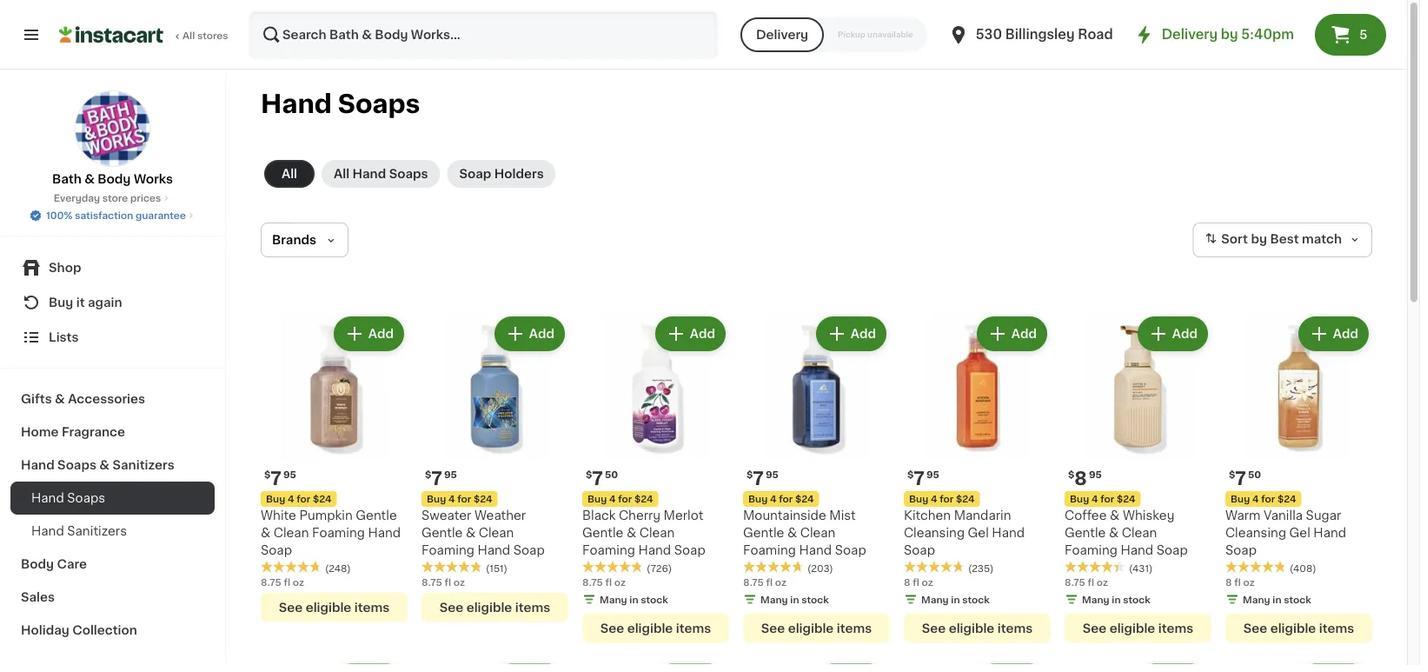Task type: describe. For each thing, give the bounding box(es) containing it.
530 billingsley road button
[[948, 10, 1113, 59]]

3 product group from the left
[[582, 313, 729, 643]]

items for sweater weather gentle & clean foaming hand soap
[[515, 601, 550, 613]]

shop
[[49, 262, 81, 274]]

add for white pumpkin gentle & clean foaming hand soap
[[368, 328, 394, 340]]

home fragrance
[[21, 426, 125, 438]]

eligible for warm vanilla sugar cleansing gel hand soap
[[1271, 622, 1316, 634]]

everyday store prices
[[54, 193, 161, 203]]

see eligible items button for warm vanilla sugar cleansing gel hand soap
[[1226, 613, 1373, 643]]

merlot
[[664, 509, 704, 522]]

see for coffee & whiskey gentle & clean foaming hand soap
[[1083, 622, 1107, 634]]

add for coffee & whiskey gentle & clean foaming hand soap
[[1172, 328, 1198, 340]]

gentle for sweater weather gentle & clean foaming hand soap
[[422, 527, 463, 539]]

cleansing inside warm vanilla sugar cleansing gel hand soap
[[1226, 527, 1287, 539]]

whiskey
[[1123, 509, 1175, 522]]

& inside sweater weather gentle & clean foaming hand soap
[[466, 527, 476, 539]]

many for mountainside mist gentle & clean foaming hand soap
[[761, 595, 788, 604]]

7 for warm
[[1236, 469, 1247, 487]]

see eligible items for black cherry merlot gentle & clean foaming hand soap
[[601, 622, 711, 634]]

holiday collection
[[21, 624, 137, 636]]

hand soaps & sanitizers
[[21, 459, 175, 471]]

warm
[[1226, 509, 1261, 522]]

satisfaction
[[75, 211, 133, 220]]

pumpkin
[[299, 509, 353, 522]]

many in stock for mountainside mist gentle & clean foaming hand soap
[[761, 595, 829, 604]]

warm vanilla sugar cleansing gel hand soap
[[1226, 509, 1347, 556]]

oz for sweater weather gentle & clean foaming hand soap
[[454, 577, 465, 587]]

delivery by 5:40pm
[[1162, 28, 1294, 41]]

buy 4 for $24 for white
[[266, 494, 332, 504]]

by for delivery
[[1221, 28, 1238, 41]]

hand inside sweater weather gentle & clean foaming hand soap
[[478, 544, 510, 556]]

in for mountainside mist gentle & clean foaming hand soap
[[790, 595, 799, 604]]

fl for mountainside mist gentle & clean foaming hand soap
[[766, 577, 773, 587]]

hand soaps link
[[10, 482, 215, 515]]

8 for warm vanilla sugar cleansing gel hand soap
[[1226, 577, 1232, 587]]

in for coffee & whiskey gentle & clean foaming hand soap
[[1112, 595, 1121, 604]]

sort
[[1222, 233, 1248, 245]]

5:40pm
[[1242, 28, 1294, 41]]

$ 7 50 for black
[[586, 469, 618, 487]]

fl for warm vanilla sugar cleansing gel hand soap
[[1235, 577, 1241, 587]]

gifts & accessories
[[21, 393, 145, 405]]

clean for white
[[274, 527, 309, 539]]

8.75 fl oz for sweater weather gentle & clean foaming hand soap
[[422, 577, 465, 587]]

gifts & accessories link
[[10, 382, 215, 416]]

all hand soaps
[[334, 168, 428, 180]]

sugar
[[1306, 509, 1342, 522]]

bath & body works
[[52, 173, 173, 185]]

black
[[582, 509, 616, 522]]

items for warm vanilla sugar cleansing gel hand soap
[[1319, 622, 1355, 634]]

7 for sweater
[[431, 469, 442, 487]]

white pumpkin gentle & clean foaming hand soap
[[261, 509, 401, 556]]

many for warm vanilla sugar cleansing gel hand soap
[[1243, 595, 1271, 604]]

again
[[88, 296, 122, 309]]

7 product group from the left
[[1226, 313, 1373, 643]]

best
[[1270, 233, 1299, 245]]

store
[[102, 193, 128, 203]]

add for sweater weather gentle & clean foaming hand soap
[[529, 328, 555, 340]]

add button for black cherry merlot gentle & clean foaming hand soap
[[657, 318, 724, 349]]

weather
[[475, 509, 526, 522]]

sales
[[21, 591, 55, 603]]

hand inside warm vanilla sugar cleansing gel hand soap
[[1314, 527, 1347, 539]]

guarantee
[[136, 211, 186, 220]]

prices
[[130, 193, 161, 203]]

many in stock for warm vanilla sugar cleansing gel hand soap
[[1243, 595, 1312, 604]]

home fragrance link
[[10, 416, 215, 449]]

road
[[1078, 28, 1113, 41]]

1 horizontal spatial 8
[[1075, 469, 1087, 487]]

soap holders link
[[447, 160, 556, 188]]

soap holders
[[459, 168, 544, 180]]

(248)
[[325, 563, 351, 573]]

95 for mountainside
[[766, 470, 779, 479]]

buy 4 for $24 for mountainside
[[748, 494, 814, 504]]

7 for black
[[592, 469, 603, 487]]

clean inside black cherry merlot gentle & clean foaming hand soap
[[640, 527, 675, 539]]

sales link
[[10, 581, 215, 614]]

8.75 fl oz for white pumpkin gentle & clean foaming hand soap
[[261, 577, 304, 587]]

coffee
[[1065, 509, 1107, 522]]

8 fl oz for kitchen mandarin cleansing gel hand soap
[[904, 577, 933, 587]]

all stores link
[[59, 10, 229, 59]]

all stores
[[183, 31, 228, 40]]

buy inside 'link'
[[49, 296, 73, 309]]

holders
[[494, 168, 544, 180]]

items for coffee & whiskey gentle & clean foaming hand soap
[[1159, 622, 1194, 634]]

cleansing inside kitchen mandarin cleansing gel hand soap
[[904, 527, 965, 539]]

5 button
[[1315, 14, 1387, 56]]

many for black cherry merlot gentle & clean foaming hand soap
[[600, 595, 627, 604]]

many for coffee & whiskey gentle & clean foaming hand soap
[[1082, 595, 1110, 604]]

& inside mountainside mist gentle & clean foaming hand soap
[[788, 527, 797, 539]]

1 vertical spatial sanitizers
[[67, 525, 127, 537]]

add for warm vanilla sugar cleansing gel hand soap
[[1333, 328, 1359, 340]]

see eligible items for coffee & whiskey gentle & clean foaming hand soap
[[1083, 622, 1194, 634]]

hand inside kitchen mandarin cleansing gel hand soap
[[992, 527, 1025, 539]]

clean for mountainside
[[800, 527, 836, 539]]

(235)
[[968, 563, 994, 573]]

foaming inside black cherry merlot gentle & clean foaming hand soap
[[582, 544, 635, 556]]

shop link
[[10, 250, 215, 285]]

mountainside mist gentle & clean foaming hand soap
[[743, 509, 866, 556]]

add button for coffee & whiskey gentle & clean foaming hand soap
[[1139, 318, 1207, 349]]

holiday collection link
[[10, 614, 215, 647]]

gentle for white pumpkin gentle & clean foaming hand soap
[[356, 509, 397, 522]]

100% satisfaction guarantee button
[[29, 205, 196, 223]]

product group containing 8
[[1065, 313, 1212, 643]]

vanilla
[[1264, 509, 1303, 522]]

fl for black cherry merlot gentle & clean foaming hand soap
[[605, 577, 612, 587]]

stores
[[197, 31, 228, 40]]

match
[[1302, 233, 1342, 245]]

see eligible items button for white pumpkin gentle & clean foaming hand soap
[[261, 592, 408, 622]]

delivery button
[[741, 17, 824, 52]]

mountainside
[[743, 509, 826, 522]]

1 product group from the left
[[261, 313, 408, 622]]

7 for mountainside
[[753, 469, 764, 487]]

see eligible items button for coffee & whiskey gentle & clean foaming hand soap
[[1065, 613, 1212, 643]]

see eligible items button for kitchen mandarin cleansing gel hand soap
[[904, 613, 1051, 643]]

hand sanitizers link
[[10, 515, 215, 548]]

8.75 for black cherry merlot gentle & clean foaming hand soap
[[582, 577, 603, 587]]

items for white pumpkin gentle & clean foaming hand soap
[[354, 601, 390, 613]]

buy for sweater weather gentle & clean foaming hand soap
[[427, 494, 446, 504]]

fragrance
[[62, 426, 125, 438]]

stock for coffee & whiskey gentle & clean foaming hand soap
[[1123, 595, 1151, 604]]

for for kitchen
[[940, 494, 954, 504]]

1 vertical spatial body
[[21, 558, 54, 570]]

for for coffee
[[1101, 494, 1115, 504]]

$ 7 95 for mountainside
[[747, 469, 779, 487]]

2 product group from the left
[[422, 313, 569, 622]]

oz for mountainside mist gentle & clean foaming hand soap
[[775, 577, 787, 587]]

0 vertical spatial sanitizers
[[113, 459, 175, 471]]

fl for coffee & whiskey gentle & clean foaming hand soap
[[1088, 577, 1095, 587]]

everyday
[[54, 193, 100, 203]]

in for black cherry merlot gentle & clean foaming hand soap
[[630, 595, 639, 604]]

buy it again link
[[10, 285, 215, 320]]

$24 for weather
[[474, 494, 493, 504]]

0 vertical spatial hand soaps
[[261, 92, 420, 116]]

$ for sweater weather gentle & clean foaming hand soap
[[425, 470, 431, 479]]

buy for black cherry merlot gentle & clean foaming hand soap
[[588, 494, 607, 504]]

buy it again
[[49, 296, 122, 309]]

home
[[21, 426, 59, 438]]

8.75 for mountainside mist gentle & clean foaming hand soap
[[743, 577, 764, 587]]

oz for kitchen mandarin cleansing gel hand soap
[[922, 577, 933, 587]]

bath & body works logo image
[[74, 90, 151, 167]]

foaming for sweater
[[422, 544, 475, 556]]

buy 4 for $24 for coffee
[[1070, 494, 1136, 504]]

gentle inside "coffee & whiskey gentle & clean foaming hand soap"
[[1065, 527, 1106, 539]]

50 for black
[[605, 470, 618, 479]]

sort by
[[1222, 233, 1267, 245]]

accessories
[[68, 393, 145, 405]]

all for all
[[282, 168, 297, 180]]

$ 8 95
[[1068, 469, 1102, 487]]

(726)
[[647, 563, 672, 573]]

530
[[976, 28, 1002, 41]]

(203)
[[808, 563, 833, 573]]

sweater
[[422, 509, 471, 522]]

eligible for coffee & whiskey gentle & clean foaming hand soap
[[1110, 622, 1156, 634]]

eligible for kitchen mandarin cleansing gel hand soap
[[949, 622, 995, 634]]

stock for warm vanilla sugar cleansing gel hand soap
[[1284, 595, 1312, 604]]

hand soaps & sanitizers link
[[10, 449, 215, 482]]

soap inside warm vanilla sugar cleansing gel hand soap
[[1226, 544, 1257, 556]]

lists link
[[10, 320, 215, 355]]

many in stock for kitchen mandarin cleansing gel hand soap
[[921, 595, 990, 604]]

soap inside black cherry merlot gentle & clean foaming hand soap
[[674, 544, 706, 556]]

works
[[134, 173, 173, 185]]



Task type: vqa. For each thing, say whether or not it's contained in the screenshot.


Task type: locate. For each thing, give the bounding box(es) containing it.
5 7 from the left
[[914, 469, 925, 487]]

$24 for cherry
[[635, 494, 653, 504]]

5 product group from the left
[[904, 313, 1051, 643]]

black cherry merlot gentle & clean foaming hand soap
[[582, 509, 706, 556]]

Search field
[[250, 12, 716, 57]]

hand inside white pumpkin gentle & clean foaming hand soap
[[368, 527, 401, 539]]

add for black cherry merlot gentle & clean foaming hand soap
[[690, 328, 715, 340]]

3 4 from the left
[[609, 494, 616, 504]]

95 inside $ 8 95
[[1089, 470, 1102, 479]]

in down mountainside mist gentle & clean foaming hand soap
[[790, 595, 799, 604]]

many
[[600, 595, 627, 604], [761, 595, 788, 604], [921, 595, 949, 604], [1082, 595, 1110, 604], [1243, 595, 1271, 604]]

8.75 down sweater
[[422, 577, 442, 587]]

eligible for sweater weather gentle & clean foaming hand soap
[[467, 601, 512, 613]]

7 $24 from the left
[[1278, 494, 1297, 504]]

5 95 from the left
[[1089, 470, 1102, 479]]

6 $ from the left
[[1068, 470, 1075, 479]]

billingsley
[[1006, 28, 1075, 41]]

1 $ 7 95 from the left
[[264, 469, 296, 487]]

95 for coffee
[[1089, 470, 1102, 479]]

cleansing down kitchen
[[904, 527, 965, 539]]

$ for black cherry merlot gentle & clean foaming hand soap
[[586, 470, 592, 479]]

50 up warm
[[1248, 470, 1262, 479]]

all link
[[264, 160, 315, 188]]

gel inside warm vanilla sugar cleansing gel hand soap
[[1290, 527, 1311, 539]]

gel down mandarin
[[968, 527, 989, 539]]

many in stock down (431)
[[1082, 595, 1151, 604]]

5 $ from the left
[[908, 470, 914, 479]]

many down "coffee & whiskey gentle & clean foaming hand soap"
[[1082, 595, 1110, 604]]

4 fl from the left
[[766, 577, 773, 587]]

$ 7 50 for warm
[[1229, 469, 1262, 487]]

(408)
[[1290, 563, 1317, 573]]

2 many from the left
[[761, 595, 788, 604]]

& inside black cherry merlot gentle & clean foaming hand soap
[[627, 527, 637, 539]]

sweater weather gentle & clean foaming hand soap
[[422, 509, 545, 556]]

$ 7 95 up mountainside
[[747, 469, 779, 487]]

4 many from the left
[[1082, 595, 1110, 604]]

★★★★★
[[261, 561, 322, 573], [261, 561, 322, 573], [422, 561, 482, 573], [422, 561, 482, 573], [582, 561, 643, 573], [582, 561, 643, 573], [743, 561, 804, 573], [743, 561, 804, 573], [904, 561, 965, 573], [904, 561, 965, 573], [1065, 561, 1126, 573], [1065, 561, 1126, 573], [1226, 561, 1287, 573], [1226, 561, 1287, 573]]

3 8.75 from the left
[[582, 577, 603, 587]]

2 50 from the left
[[1248, 470, 1262, 479]]

hand inside the hand soaps link
[[31, 492, 64, 504]]

items
[[354, 601, 390, 613], [515, 601, 550, 613], [676, 622, 711, 634], [837, 622, 872, 634], [998, 622, 1033, 634], [1159, 622, 1194, 634], [1319, 622, 1355, 634]]

eligible for mountainside mist gentle & clean foaming hand soap
[[788, 622, 834, 634]]

2 clean from the left
[[479, 527, 514, 539]]

gentle down mountainside
[[743, 527, 784, 539]]

2 $ from the left
[[425, 470, 431, 479]]

4 buy 4 for $24 from the left
[[748, 494, 814, 504]]

hand soaps inside the hand soaps link
[[31, 492, 105, 504]]

4 add from the left
[[851, 328, 876, 340]]

$ inside $ 8 95
[[1068, 470, 1075, 479]]

1 many from the left
[[600, 595, 627, 604]]

4 for white
[[288, 494, 294, 504]]

7 add from the left
[[1333, 328, 1359, 340]]

foaming inside mountainside mist gentle & clean foaming hand soap
[[743, 544, 796, 556]]

oz down "coffee & whiskey gentle & clean foaming hand soap"
[[1097, 577, 1108, 587]]

foaming
[[312, 527, 365, 539], [422, 544, 475, 556], [582, 544, 635, 556], [743, 544, 796, 556], [1065, 544, 1118, 556]]

add for mountainside mist gentle & clean foaming hand soap
[[851, 328, 876, 340]]

eligible for black cherry merlot gentle & clean foaming hand soap
[[627, 622, 673, 634]]

8 fl oz for warm vanilla sugar cleansing gel hand soap
[[1226, 577, 1255, 587]]

95 for white
[[283, 470, 296, 479]]

many in stock down (203)
[[761, 595, 829, 604]]

hand soaps
[[261, 92, 420, 116], [31, 492, 105, 504]]

in down black cherry merlot gentle & clean foaming hand soap
[[630, 595, 639, 604]]

4 4 from the left
[[770, 494, 777, 504]]

5 add button from the left
[[979, 318, 1046, 349]]

all
[[183, 31, 195, 40], [282, 168, 297, 180], [334, 168, 350, 180]]

$ 7 95 up sweater
[[425, 469, 457, 487]]

4 up warm
[[1253, 494, 1259, 504]]

soap inside white pumpkin gentle & clean foaming hand soap
[[261, 544, 292, 556]]

delivery for delivery by 5:40pm
[[1162, 28, 1218, 41]]

oz down white pumpkin gentle & clean foaming hand soap
[[293, 577, 304, 587]]

2 many in stock from the left
[[761, 595, 829, 604]]

body care link
[[10, 548, 215, 581]]

foaming for mountainside
[[743, 544, 796, 556]]

all left stores
[[183, 31, 195, 40]]

3 stock from the left
[[963, 595, 990, 604]]

eligible for white pumpkin gentle & clean foaming hand soap
[[306, 601, 351, 613]]

2 add button from the left
[[496, 318, 563, 349]]

4 7 from the left
[[753, 469, 764, 487]]

eligible
[[306, 601, 351, 613], [467, 601, 512, 613], [627, 622, 673, 634], [788, 622, 834, 634], [949, 622, 995, 634], [1110, 622, 1156, 634], [1271, 622, 1316, 634]]

0 horizontal spatial 50
[[605, 470, 618, 479]]

oz down sweater weather gentle & clean foaming hand soap
[[454, 577, 465, 587]]

it
[[76, 296, 85, 309]]

white
[[261, 509, 296, 522]]

4 8.75 fl oz from the left
[[743, 577, 787, 587]]

6 oz from the left
[[1097, 577, 1108, 587]]

foaming down sweater
[[422, 544, 475, 556]]

gentle
[[356, 509, 397, 522], [422, 527, 463, 539], [582, 527, 624, 539], [743, 527, 784, 539], [1065, 527, 1106, 539]]

soap down merlot
[[674, 544, 706, 556]]

fl for kitchen mandarin cleansing gel hand soap
[[913, 577, 920, 587]]

1 vertical spatial hand soaps
[[31, 492, 105, 504]]

see eligible items for warm vanilla sugar cleansing gel hand soap
[[1244, 622, 1355, 634]]

see eligible items for mountainside mist gentle & clean foaming hand soap
[[761, 622, 872, 634]]

stock down (408) at bottom
[[1284, 595, 1312, 604]]

stock
[[641, 595, 668, 604], [802, 595, 829, 604], [963, 595, 990, 604], [1123, 595, 1151, 604], [1284, 595, 1312, 604]]

6 7 from the left
[[1236, 469, 1247, 487]]

$24 up vanilla
[[1278, 494, 1297, 504]]

3 8.75 fl oz from the left
[[582, 577, 626, 587]]

buy up "coffee"
[[1070, 494, 1089, 504]]

5
[[1360, 29, 1368, 41]]

0 vertical spatial by
[[1221, 28, 1238, 41]]

soap left "holders"
[[459, 168, 491, 180]]

50 for warm
[[1248, 470, 1262, 479]]

8.75 fl oz down mountainside mist gentle & clean foaming hand soap
[[743, 577, 787, 587]]

95
[[283, 470, 296, 479], [444, 470, 457, 479], [766, 470, 779, 479], [927, 470, 940, 479], [1089, 470, 1102, 479]]

sanitizers up the body care link
[[67, 525, 127, 537]]

fl down black cherry merlot gentle & clean foaming hand soap
[[605, 577, 612, 587]]

add button for mountainside mist gentle & clean foaming hand soap
[[818, 318, 885, 349]]

see for warm vanilla sugar cleansing gel hand soap
[[1244, 622, 1268, 634]]

6 for from the left
[[1101, 494, 1115, 504]]

2 8.75 from the left
[[422, 577, 442, 587]]

1 clean from the left
[[274, 527, 309, 539]]

2 $ 7 50 from the left
[[1229, 469, 1262, 487]]

7 up white in the left bottom of the page
[[271, 469, 282, 487]]

for
[[297, 494, 311, 504], [457, 494, 471, 504], [618, 494, 632, 504], [779, 494, 793, 504], [940, 494, 954, 504], [1101, 494, 1115, 504], [1262, 494, 1275, 504]]

1 oz from the left
[[293, 577, 304, 587]]

&
[[85, 173, 95, 185], [55, 393, 65, 405], [99, 459, 110, 471], [1110, 509, 1120, 522], [261, 527, 271, 539], [466, 527, 476, 539], [627, 527, 637, 539], [788, 527, 797, 539], [1109, 527, 1119, 539]]

4 oz from the left
[[775, 577, 787, 587]]

4 product group from the left
[[743, 313, 890, 643]]

foaming down mountainside
[[743, 544, 796, 556]]

2 horizontal spatial all
[[334, 168, 350, 180]]

0 horizontal spatial 8 fl oz
[[904, 577, 933, 587]]

4 add button from the left
[[818, 318, 885, 349]]

cherry
[[619, 509, 661, 522]]

4 up black
[[609, 494, 616, 504]]

soap inside mountainside mist gentle & clean foaming hand soap
[[835, 544, 866, 556]]

buy 4 for $24 up kitchen
[[909, 494, 975, 504]]

instacart logo image
[[59, 24, 163, 45]]

all inside all hand soaps link
[[334, 168, 350, 180]]

4
[[288, 494, 294, 504], [449, 494, 455, 504], [609, 494, 616, 504], [770, 494, 777, 504], [931, 494, 938, 504], [1092, 494, 1098, 504], [1253, 494, 1259, 504]]

50
[[605, 470, 618, 479], [1248, 470, 1262, 479]]

buy 4 for $24 for kitchen
[[909, 494, 975, 504]]

items for kitchen mandarin cleansing gel hand soap
[[998, 622, 1033, 634]]

1 $24 from the left
[[313, 494, 332, 504]]

foaming inside sweater weather gentle & clean foaming hand soap
[[422, 544, 475, 556]]

3 many in stock from the left
[[921, 595, 990, 604]]

care
[[57, 558, 87, 570]]

buy for coffee & whiskey gentle & clean foaming hand soap
[[1070, 494, 1089, 504]]

many down black cherry merlot gentle & clean foaming hand soap
[[600, 595, 627, 604]]

delivery by 5:40pm link
[[1134, 24, 1294, 45]]

8.75
[[261, 577, 281, 587], [422, 577, 442, 587], [582, 577, 603, 587], [743, 577, 764, 587], [1065, 577, 1086, 587]]

fl for sweater weather gentle & clean foaming hand soap
[[445, 577, 451, 587]]

gentle down black
[[582, 527, 624, 539]]

3 add from the left
[[690, 328, 715, 340]]

soap inside "coffee & whiskey gentle & clean foaming hand soap"
[[1157, 544, 1188, 556]]

eligible down (431)
[[1110, 622, 1156, 634]]

product group
[[261, 313, 408, 622], [422, 313, 569, 622], [582, 313, 729, 643], [743, 313, 890, 643], [904, 313, 1051, 643], [1065, 313, 1212, 643], [1226, 313, 1373, 643]]

in for warm vanilla sugar cleansing gel hand soap
[[1273, 595, 1282, 604]]

2 8 fl oz from the left
[[1226, 577, 1255, 587]]

clean down mist
[[800, 527, 836, 539]]

3 clean from the left
[[640, 527, 675, 539]]

4 in from the left
[[1112, 595, 1121, 604]]

for for mountainside
[[779, 494, 793, 504]]

5 stock from the left
[[1284, 595, 1312, 604]]

hand inside hand sanitizers link
[[31, 525, 64, 537]]

gentle inside white pumpkin gentle & clean foaming hand soap
[[356, 509, 397, 522]]

1 50 from the left
[[605, 470, 618, 479]]

2 stock from the left
[[802, 595, 829, 604]]

buy for white pumpkin gentle & clean foaming hand soap
[[266, 494, 285, 504]]

100%
[[46, 211, 73, 220]]

body up sales
[[21, 558, 54, 570]]

see for kitchen mandarin cleansing gel hand soap
[[922, 622, 946, 634]]

2 8.75 fl oz from the left
[[422, 577, 465, 587]]

1 horizontal spatial hand soaps
[[261, 92, 420, 116]]

see for white pumpkin gentle & clean foaming hand soap
[[279, 601, 303, 613]]

$ 7 95 for kitchen
[[908, 469, 940, 487]]

95 up kitchen
[[927, 470, 940, 479]]

stock down (431)
[[1123, 595, 1151, 604]]

body up store on the left
[[98, 173, 131, 185]]

3 add button from the left
[[657, 318, 724, 349]]

$24 up weather
[[474, 494, 493, 504]]

oz for warm vanilla sugar cleansing gel hand soap
[[1244, 577, 1255, 587]]

$
[[264, 470, 271, 479], [425, 470, 431, 479], [586, 470, 592, 479], [747, 470, 753, 479], [908, 470, 914, 479], [1068, 470, 1075, 479], [1229, 470, 1236, 479]]

1 cleansing from the left
[[904, 527, 965, 539]]

see eligible items button
[[261, 592, 408, 622], [422, 592, 569, 622], [582, 613, 729, 643], [743, 613, 890, 643], [904, 613, 1051, 643], [1065, 613, 1212, 643], [1226, 613, 1373, 643]]

sanitizers
[[113, 459, 175, 471], [67, 525, 127, 537]]

foaming for white
[[312, 527, 365, 539]]

4 8.75 from the left
[[743, 577, 764, 587]]

hand inside mountainside mist gentle & clean foaming hand soap
[[799, 544, 832, 556]]

95 up mountainside
[[766, 470, 779, 479]]

add
[[368, 328, 394, 340], [529, 328, 555, 340], [690, 328, 715, 340], [851, 328, 876, 340], [1012, 328, 1037, 340], [1172, 328, 1198, 340], [1333, 328, 1359, 340]]

oz for black cherry merlot gentle & clean foaming hand soap
[[614, 577, 626, 587]]

fl for white pumpkin gentle & clean foaming hand soap
[[284, 577, 290, 587]]

all for all stores
[[183, 31, 195, 40]]

hand inside "coffee & whiskey gentle & clean foaming hand soap"
[[1121, 544, 1154, 556]]

clean down weather
[[479, 527, 514, 539]]

gel inside kitchen mandarin cleansing gel hand soap
[[968, 527, 989, 539]]

oz down kitchen mandarin cleansing gel hand soap
[[922, 577, 933, 587]]

None search field
[[249, 10, 718, 59]]

lists
[[49, 331, 79, 343]]

foaming down "coffee"
[[1065, 544, 1118, 556]]

5 8.75 fl oz from the left
[[1065, 577, 1108, 587]]

eligible down (726)
[[627, 622, 673, 634]]

1 horizontal spatial cleansing
[[1226, 527, 1287, 539]]

for for warm
[[1262, 494, 1275, 504]]

1 gel from the left
[[968, 527, 989, 539]]

many in stock for coffee & whiskey gentle & clean foaming hand soap
[[1082, 595, 1151, 604]]

buy 4 for $24 up white in the left bottom of the page
[[266, 494, 332, 504]]

7 buy 4 for $24 from the left
[[1231, 494, 1297, 504]]

3 many from the left
[[921, 595, 949, 604]]

8.75 for white pumpkin gentle & clean foaming hand soap
[[261, 577, 281, 587]]

3 $ 7 95 from the left
[[747, 469, 779, 487]]

gentle inside sweater weather gentle & clean foaming hand soap
[[422, 527, 463, 539]]

(431)
[[1129, 563, 1153, 573]]

kitchen mandarin cleansing gel hand soap
[[904, 509, 1025, 556]]

(151)
[[486, 563, 508, 573]]

see eligible items down (203)
[[761, 622, 872, 634]]

soap down weather
[[514, 544, 545, 556]]

2 in from the left
[[790, 595, 799, 604]]

$24 up cherry
[[635, 494, 653, 504]]

see eligible items down (726)
[[601, 622, 711, 634]]

many in stock
[[600, 595, 668, 604], [761, 595, 829, 604], [921, 595, 990, 604], [1082, 595, 1151, 604], [1243, 595, 1312, 604]]

1 stock from the left
[[641, 595, 668, 604]]

eligible down (151)
[[467, 601, 512, 613]]

1 horizontal spatial delivery
[[1162, 28, 1218, 41]]

1 for from the left
[[297, 494, 311, 504]]

3 95 from the left
[[766, 470, 779, 479]]

fl down sweater weather gentle & clean foaming hand soap
[[445, 577, 451, 587]]

8.75 down black
[[582, 577, 603, 587]]

4 for coffee
[[1092, 494, 1098, 504]]

many in stock down (235)
[[921, 595, 990, 604]]

5 in from the left
[[1273, 595, 1282, 604]]

for up mountainside
[[779, 494, 793, 504]]

2 4 from the left
[[449, 494, 455, 504]]

4 $ 7 95 from the left
[[908, 469, 940, 487]]

95 for sweater
[[444, 470, 457, 479]]

collection
[[72, 624, 137, 636]]

see eligible items button down (248)
[[261, 592, 408, 622]]

0 horizontal spatial $ 7 50
[[586, 469, 618, 487]]

1 horizontal spatial $ 7 50
[[1229, 469, 1262, 487]]

by right sort
[[1251, 233, 1267, 245]]

4 up white in the left bottom of the page
[[288, 494, 294, 504]]

1 add button from the left
[[335, 318, 402, 349]]

$24 up pumpkin
[[313, 494, 332, 504]]

soap down warm
[[1226, 544, 1257, 556]]

items for mountainside mist gentle & clean foaming hand soap
[[837, 622, 872, 634]]

$24 for mist
[[795, 494, 814, 504]]

1 horizontal spatial by
[[1251, 233, 1267, 245]]

many for kitchen mandarin cleansing gel hand soap
[[921, 595, 949, 604]]

5 4 from the left
[[931, 494, 938, 504]]

all hand soaps link
[[322, 160, 440, 188]]

5 8.75 from the left
[[1065, 577, 1086, 587]]

buy for kitchen mandarin cleansing gel hand soap
[[909, 494, 929, 504]]

add button for kitchen mandarin cleansing gel hand soap
[[979, 318, 1046, 349]]

for up "coffee"
[[1101, 494, 1115, 504]]

95 for kitchen
[[927, 470, 940, 479]]

$ 7 95 for sweater
[[425, 469, 457, 487]]

2 $24 from the left
[[474, 494, 493, 504]]

hand inside all hand soaps link
[[353, 168, 386, 180]]

4 for black
[[609, 494, 616, 504]]

stock down (203)
[[802, 595, 829, 604]]

by for sort
[[1251, 233, 1267, 245]]

4 95 from the left
[[927, 470, 940, 479]]

$ up "coffee"
[[1068, 470, 1075, 479]]

4 $ from the left
[[747, 470, 753, 479]]

clean inside "coffee & whiskey gentle & clean foaming hand soap"
[[1122, 527, 1157, 539]]

for up pumpkin
[[297, 494, 311, 504]]

buy up warm
[[1231, 494, 1250, 504]]

bath
[[52, 173, 82, 185]]

4 for warm
[[1253, 494, 1259, 504]]

for for white
[[297, 494, 311, 504]]

all for all hand soaps
[[334, 168, 350, 180]]

soap down kitchen
[[904, 544, 935, 556]]

buy 4 for $24 up vanilla
[[1231, 494, 1297, 504]]

soap inside soap holders 'link'
[[459, 168, 491, 180]]

mist
[[830, 509, 856, 522]]

stock for kitchen mandarin cleansing gel hand soap
[[963, 595, 990, 604]]

$ 7 50
[[586, 469, 618, 487], [1229, 469, 1262, 487]]

8.75 down mountainside mist gentle & clean foaming hand soap
[[743, 577, 764, 587]]

soap inside sweater weather gentle & clean foaming hand soap
[[514, 544, 545, 556]]

0 vertical spatial body
[[98, 173, 131, 185]]

brands
[[272, 234, 316, 246]]

see eligible items for sweater weather gentle & clean foaming hand soap
[[440, 601, 550, 613]]

1 horizontal spatial all
[[282, 168, 297, 180]]

eligible down (203)
[[788, 622, 834, 634]]

see eligible items down (408) at bottom
[[1244, 622, 1355, 634]]

$ 7 95 for white
[[264, 469, 296, 487]]

$ up warm
[[1229, 470, 1236, 479]]

service type group
[[741, 17, 927, 52]]

5 many in stock from the left
[[1243, 595, 1312, 604]]

1 vertical spatial by
[[1251, 233, 1267, 245]]

soap inside kitchen mandarin cleansing gel hand soap
[[904, 544, 935, 556]]

gentle inside black cherry merlot gentle & clean foaming hand soap
[[582, 527, 624, 539]]

stock down (726)
[[641, 595, 668, 604]]

4 many in stock from the left
[[1082, 595, 1151, 604]]

stock for mountainside mist gentle & clean foaming hand soap
[[802, 595, 829, 604]]

clean
[[274, 527, 309, 539], [479, 527, 514, 539], [640, 527, 675, 539], [800, 527, 836, 539], [1122, 527, 1157, 539]]

delivery
[[1162, 28, 1218, 41], [756, 29, 809, 41]]

hand inside black cherry merlot gentle & clean foaming hand soap
[[638, 544, 671, 556]]

95 up sweater
[[444, 470, 457, 479]]

hand sanitizers
[[31, 525, 127, 537]]

4 for sweater
[[449, 494, 455, 504]]

4 $24 from the left
[[795, 494, 814, 504]]

1 4 from the left
[[288, 494, 294, 504]]

2 7 from the left
[[431, 469, 442, 487]]

5 $24 from the left
[[956, 494, 975, 504]]

8.75 for coffee & whiskey gentle & clean foaming hand soap
[[1065, 577, 1086, 587]]

8 down warm
[[1226, 577, 1232, 587]]

8.75 for sweater weather gentle & clean foaming hand soap
[[422, 577, 442, 587]]

clean inside white pumpkin gentle & clean foaming hand soap
[[274, 527, 309, 539]]

all inside all stores link
[[183, 31, 195, 40]]

brands button
[[261, 223, 349, 257]]

100% satisfaction guarantee
[[46, 211, 186, 220]]

body care
[[21, 558, 87, 570]]

2 add from the left
[[529, 328, 555, 340]]

buy 4 for $24 for warm
[[1231, 494, 1297, 504]]

fl
[[284, 577, 290, 587], [445, 577, 451, 587], [605, 577, 612, 587], [766, 577, 773, 587], [913, 577, 920, 587], [1088, 577, 1095, 587], [1235, 577, 1241, 587]]

see eligible items button down (151)
[[422, 592, 569, 622]]

soap
[[459, 168, 491, 180], [261, 544, 292, 556], [514, 544, 545, 556], [674, 544, 706, 556], [835, 544, 866, 556], [904, 544, 935, 556], [1157, 544, 1188, 556], [1226, 544, 1257, 556]]

1 many in stock from the left
[[600, 595, 668, 604]]

soaps
[[338, 92, 420, 116], [389, 168, 428, 180], [57, 459, 96, 471], [67, 492, 105, 504]]

by left 5:40pm
[[1221, 28, 1238, 41]]

stock for black cherry merlot gentle & clean foaming hand soap
[[641, 595, 668, 604]]

1 buy 4 for $24 from the left
[[266, 494, 332, 504]]

delivery inside button
[[756, 29, 809, 41]]

$24 for &
[[1117, 494, 1136, 504]]

kitchen
[[904, 509, 951, 522]]

1 fl from the left
[[284, 577, 290, 587]]

1 7 from the left
[[271, 469, 282, 487]]

coffee & whiskey gentle & clean foaming hand soap
[[1065, 509, 1188, 556]]

4 up "coffee"
[[1092, 494, 1098, 504]]

see eligible items button down (431)
[[1065, 613, 1212, 643]]

95 up "coffee"
[[1089, 470, 1102, 479]]

gentle for mountainside mist gentle & clean foaming hand soap
[[743, 527, 784, 539]]

7 for kitchen
[[914, 469, 925, 487]]

7 add button from the left
[[1300, 318, 1367, 349]]

0 horizontal spatial by
[[1221, 28, 1238, 41]]

by inside field
[[1251, 233, 1267, 245]]

3 oz from the left
[[614, 577, 626, 587]]

clean inside sweater weather gentle & clean foaming hand soap
[[479, 527, 514, 539]]

cleansing down warm
[[1226, 527, 1287, 539]]

1 horizontal spatial 8 fl oz
[[1226, 577, 1255, 587]]

$ up sweater
[[425, 470, 431, 479]]

7 up kitchen
[[914, 469, 925, 487]]

1 $ 7 50 from the left
[[586, 469, 618, 487]]

0 horizontal spatial 8
[[904, 577, 911, 587]]

4 up kitchen
[[931, 494, 938, 504]]

0 horizontal spatial cleansing
[[904, 527, 965, 539]]

2 $ 7 95 from the left
[[425, 469, 457, 487]]

see eligible items button for sweater weather gentle & clean foaming hand soap
[[422, 592, 569, 622]]

0 horizontal spatial delivery
[[756, 29, 809, 41]]

mandarin
[[954, 509, 1011, 522]]

1 add from the left
[[368, 328, 394, 340]]

5 fl from the left
[[913, 577, 920, 587]]

6 add from the left
[[1172, 328, 1198, 340]]

$24 for pumpkin
[[313, 494, 332, 504]]

add button for white pumpkin gentle & clean foaming hand soap
[[335, 318, 402, 349]]

Best match Sort by field
[[1193, 223, 1373, 257]]

bath & body works link
[[52, 90, 173, 188]]

0 horizontal spatial gel
[[968, 527, 989, 539]]

8.75 fl oz
[[261, 577, 304, 587], [422, 577, 465, 587], [582, 577, 626, 587], [743, 577, 787, 587], [1065, 577, 1108, 587]]

3 $ from the left
[[586, 470, 592, 479]]

8
[[1075, 469, 1087, 487], [904, 577, 911, 587], [1226, 577, 1232, 587]]

1 horizontal spatial body
[[98, 173, 131, 185]]

for up sweater
[[457, 494, 471, 504]]

$ 7 50 up black
[[586, 469, 618, 487]]

buy 4 for $24 up cherry
[[588, 494, 653, 504]]

see for sweater weather gentle & clean foaming hand soap
[[440, 601, 464, 613]]

$ up kitchen
[[908, 470, 914, 479]]

7 4 from the left
[[1253, 494, 1259, 504]]

6 fl from the left
[[1088, 577, 1095, 587]]

$ for mountainside mist gentle & clean foaming hand soap
[[747, 470, 753, 479]]

$24 for vanilla
[[1278, 494, 1297, 504]]

clean inside mountainside mist gentle & clean foaming hand soap
[[800, 527, 836, 539]]

$ for warm vanilla sugar cleansing gel hand soap
[[1229, 470, 1236, 479]]

4 up sweater
[[449, 494, 455, 504]]

oz down black cherry merlot gentle & clean foaming hand soap
[[614, 577, 626, 587]]

hand inside hand soaps & sanitizers link
[[21, 459, 54, 471]]

foaming down pumpkin
[[312, 527, 365, 539]]

6 4 from the left
[[1092, 494, 1098, 504]]

3 7 from the left
[[592, 469, 603, 487]]

530 billingsley road
[[976, 28, 1113, 41]]

4 stock from the left
[[1123, 595, 1151, 604]]

many down warm vanilla sugar cleansing gel hand soap
[[1243, 595, 1271, 604]]

1 8.75 fl oz from the left
[[261, 577, 304, 587]]

eligible down (248)
[[306, 601, 351, 613]]

8 fl oz
[[904, 577, 933, 587], [1226, 577, 1255, 587]]

7 oz from the left
[[1244, 577, 1255, 587]]

0 horizontal spatial body
[[21, 558, 54, 570]]

8.75 fl oz down sweater weather gentle & clean foaming hand soap
[[422, 577, 465, 587]]

best match
[[1270, 233, 1342, 245]]

gifts
[[21, 393, 52, 405]]

1 horizontal spatial gel
[[1290, 527, 1311, 539]]

0 horizontal spatial all
[[183, 31, 195, 40]]

add button for warm vanilla sugar cleansing gel hand soap
[[1300, 318, 1367, 349]]

2 horizontal spatial 8
[[1226, 577, 1232, 587]]

gentle inside mountainside mist gentle & clean foaming hand soap
[[743, 527, 784, 539]]

0 horizontal spatial hand soaps
[[31, 492, 105, 504]]

see
[[279, 601, 303, 613], [440, 601, 464, 613], [601, 622, 624, 634], [761, 622, 785, 634], [922, 622, 946, 634], [1083, 622, 1107, 634], [1244, 622, 1268, 634]]

see eligible items
[[279, 601, 390, 613], [440, 601, 550, 613], [601, 622, 711, 634], [761, 622, 872, 634], [922, 622, 1033, 634], [1083, 622, 1194, 634], [1244, 622, 1355, 634]]

eligible down (235)
[[949, 622, 995, 634]]

7 for from the left
[[1262, 494, 1275, 504]]

soap down white in the left bottom of the page
[[261, 544, 292, 556]]

foaming inside "coffee & whiskey gentle & clean foaming hand soap"
[[1065, 544, 1118, 556]]

all inside all link
[[282, 168, 297, 180]]

& inside white pumpkin gentle & clean foaming hand soap
[[261, 527, 271, 539]]

holiday
[[21, 624, 69, 636]]

1 horizontal spatial 50
[[1248, 470, 1262, 479]]

in down warm vanilla sugar cleansing gel hand soap
[[1273, 595, 1282, 604]]

5 oz from the left
[[922, 577, 933, 587]]

$ 7 95 up kitchen
[[908, 469, 940, 487]]

eligible down (408) at bottom
[[1271, 622, 1316, 634]]

many in stock down (408) at bottom
[[1243, 595, 1312, 604]]

$ up black
[[586, 470, 592, 479]]

in down kitchen mandarin cleansing gel hand soap
[[951, 595, 960, 604]]

4 for from the left
[[779, 494, 793, 504]]

foaming inside white pumpkin gentle & clean foaming hand soap
[[312, 527, 365, 539]]



